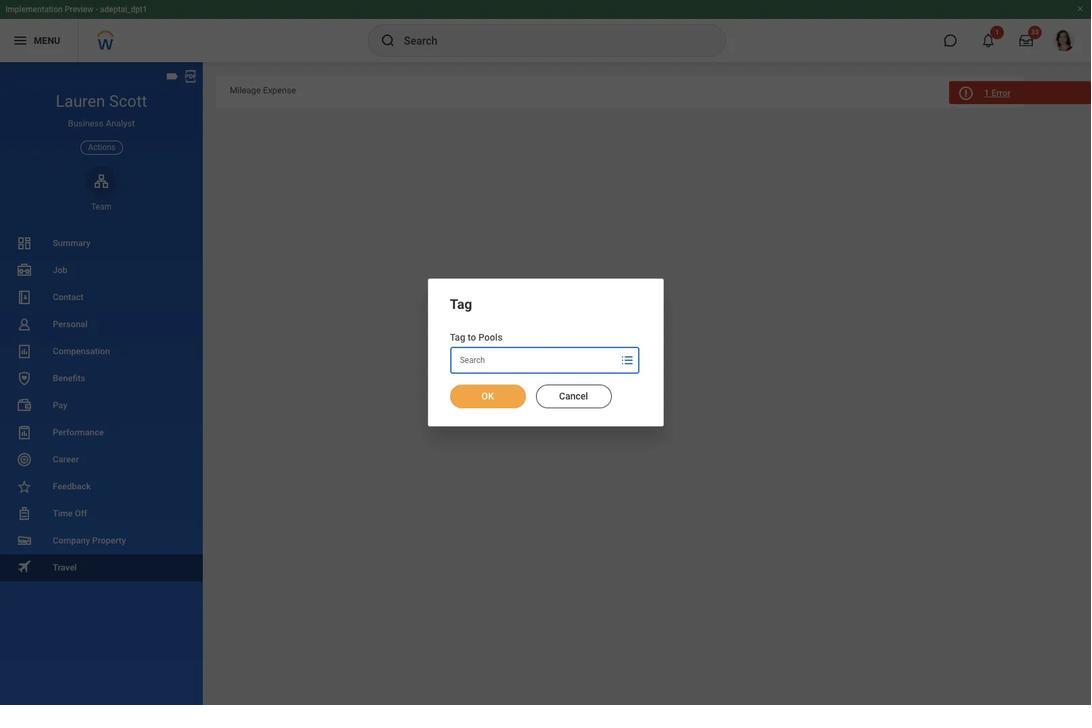 Task type: describe. For each thing, give the bounding box(es) containing it.
company property
[[53, 536, 126, 546]]

pay link
[[0, 392, 203, 419]]

mileage expense
[[230, 85, 296, 95]]

time off image
[[16, 506, 32, 522]]

scott
[[109, 92, 147, 111]]

error
[[992, 88, 1011, 98]]

personal image
[[16, 316, 32, 333]]

benefits link
[[0, 365, 203, 392]]

benefits
[[53, 373, 85, 383]]

career link
[[0, 446, 203, 473]]

feedback link
[[0, 473, 203, 500]]

career image
[[16, 452, 32, 468]]

1 error button
[[949, 81, 1091, 104]]

summary image
[[16, 235, 32, 252]]

prompts image
[[619, 352, 635, 368]]

profile logan mcneil element
[[1045, 26, 1083, 55]]

summary
[[53, 238, 90, 248]]

team lauren scott element
[[86, 201, 117, 212]]

benefits image
[[16, 371, 32, 387]]

pay image
[[16, 398, 32, 414]]

region containing ok
[[450, 374, 641, 410]]

job link
[[0, 257, 203, 284]]

job image
[[16, 262, 32, 279]]

compensation link
[[0, 338, 203, 365]]

Tag to Pools field
[[451, 348, 618, 372]]

actions
[[88, 142, 115, 152]]

travel image
[[16, 559, 32, 575]]

performance
[[53, 427, 104, 438]]

contact link
[[0, 284, 203, 311]]

close environment banner image
[[1077, 5, 1085, 13]]

notifications large image
[[982, 34, 995, 47]]

search image
[[380, 32, 396, 49]]

performance link
[[0, 419, 203, 446]]

time off
[[53, 509, 87, 519]]

cancel
[[559, 391, 588, 402]]



Task type: locate. For each thing, give the bounding box(es) containing it.
actions button
[[81, 140, 123, 155]]

time
[[53, 509, 73, 519]]

expense
[[263, 85, 296, 95]]

tag to pools
[[450, 332, 503, 343]]

1 error
[[985, 88, 1011, 98]]

view team image
[[93, 173, 110, 189]]

exclamation image
[[961, 89, 971, 99]]

navigation pane region
[[0, 62, 203, 705]]

company property image
[[16, 533, 32, 549]]

personal
[[53, 319, 88, 329]]

feedback image
[[16, 479, 32, 495]]

tag for tag
[[450, 296, 472, 313]]

team link
[[86, 166, 117, 212]]

1 tag from the top
[[450, 296, 472, 313]]

compensation
[[53, 346, 110, 356]]

tag image
[[165, 69, 180, 84]]

-
[[95, 5, 98, 14]]

property
[[92, 536, 126, 546]]

team
[[91, 202, 112, 212]]

view printable version (pdf) image
[[183, 69, 198, 84]]

inbox large image
[[1020, 34, 1033, 47]]

tag for tag to pools
[[450, 332, 465, 343]]

preview
[[65, 5, 93, 14]]

1
[[985, 88, 990, 98]]

travel
[[53, 563, 77, 573]]

list containing summary
[[0, 230, 203, 582]]

feedback
[[53, 481, 91, 492]]

pools
[[479, 332, 503, 343]]

0 vertical spatial tag
[[450, 296, 472, 313]]

summary link
[[0, 230, 203, 257]]

contact
[[53, 292, 84, 302]]

performance image
[[16, 425, 32, 441]]

implementation preview -   adeptai_dpt1
[[5, 5, 147, 14]]

lauren scott
[[56, 92, 147, 111]]

travel link
[[0, 555, 203, 582]]

analyst
[[106, 118, 135, 129]]

pay
[[53, 400, 67, 410]]

to
[[468, 332, 476, 343]]

compensation image
[[16, 344, 32, 360]]

business analyst
[[68, 118, 135, 129]]

off
[[75, 509, 87, 519]]

list
[[0, 230, 203, 582]]

mileage
[[230, 85, 261, 95]]

job
[[53, 265, 68, 275]]

implementation
[[5, 5, 63, 14]]

implementation preview -   adeptai_dpt1 banner
[[0, 0, 1091, 62]]

time off link
[[0, 500, 203, 527]]

company
[[53, 536, 90, 546]]

ok button
[[450, 385, 526, 408]]

tag
[[450, 296, 472, 313], [450, 332, 465, 343]]

business
[[68, 118, 104, 129]]

lauren
[[56, 92, 105, 111]]

tag left to
[[450, 332, 465, 343]]

ok
[[482, 391, 494, 402]]

contact image
[[16, 289, 32, 306]]

adeptai_dpt1
[[100, 5, 147, 14]]

cancel button
[[536, 385, 612, 408]]

tag up to
[[450, 296, 472, 313]]

1 vertical spatial tag
[[450, 332, 465, 343]]

company property link
[[0, 527, 203, 555]]

career
[[53, 454, 79, 465]]

region
[[450, 374, 641, 410]]

personal link
[[0, 311, 203, 338]]

2 tag from the top
[[450, 332, 465, 343]]



Task type: vqa. For each thing, say whether or not it's contained in the screenshot.
Profile Logan McNeil element
yes



